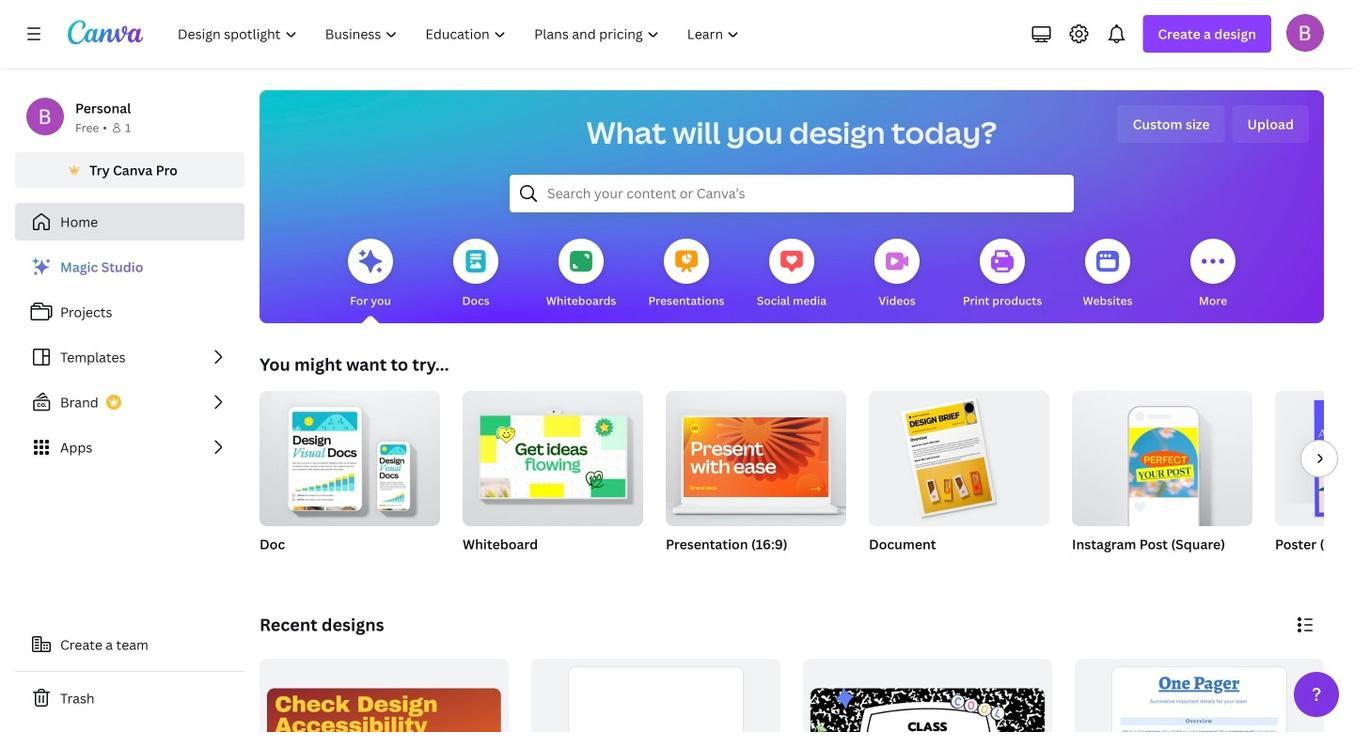 Task type: vqa. For each thing, say whether or not it's contained in the screenshot.
BOB BUILDER icon at the right top of the page
yes



Task type: locate. For each thing, give the bounding box(es) containing it.
Search search field
[[548, 176, 1037, 212]]

list
[[15, 248, 245, 467]]

None search field
[[510, 175, 1074, 213]]

group
[[260, 384, 440, 578], [260, 384, 440, 527], [463, 384, 644, 578], [463, 384, 644, 527], [666, 384, 847, 578], [666, 384, 847, 527], [869, 391, 1050, 578], [869, 391, 1050, 527], [1073, 391, 1253, 578], [1276, 391, 1355, 578], [260, 660, 509, 733], [532, 660, 781, 733]]



Task type: describe. For each thing, give the bounding box(es) containing it.
bob builder image
[[1287, 14, 1325, 52]]

top level navigation element
[[166, 15, 756, 53]]



